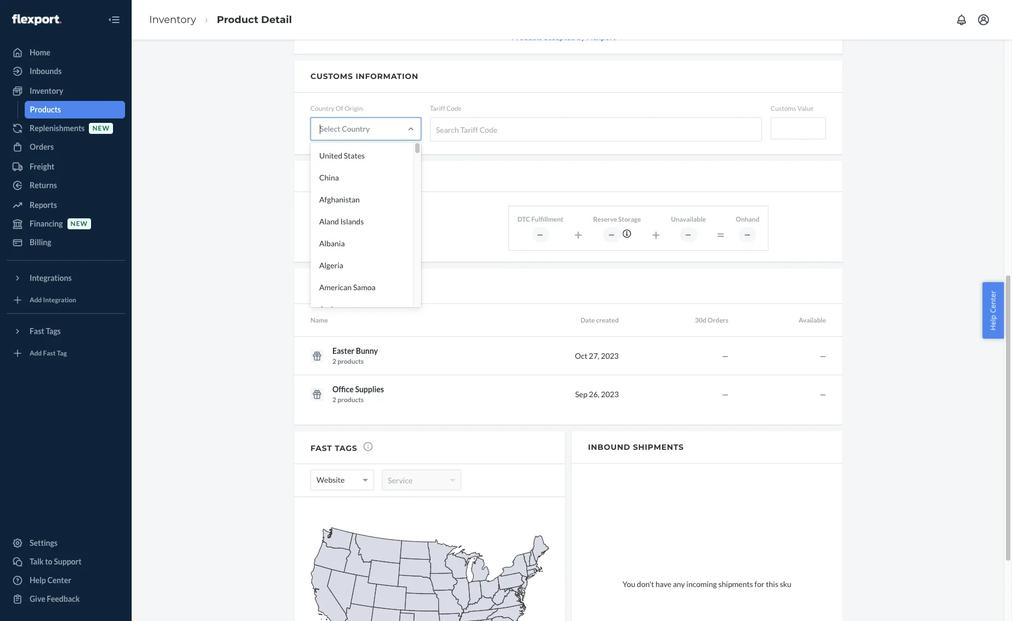 Task type: vqa. For each thing, say whether or not it's contained in the screenshot.
data
no



Task type: locate. For each thing, give the bounding box(es) containing it.
2 horizontal spatial inventory
[[311, 171, 362, 181]]

0 horizontal spatial help center
[[30, 576, 71, 585]]

tags inside fast tags dropdown button
[[46, 327, 61, 336]]

integration
[[43, 296, 76, 304]]

2 products from the top
[[338, 396, 364, 404]]

0 horizontal spatial inventory link
[[7, 82, 125, 100]]

tariff up search
[[430, 104, 445, 113]]

2023 right 27,
[[601, 351, 619, 361]]

american
[[319, 283, 352, 292]]

help center
[[989, 291, 999, 331], [30, 576, 71, 585]]

2 add from the top
[[30, 349, 42, 358]]

None text field
[[771, 118, 827, 139]]

add fast tag
[[30, 349, 67, 358]]

country left of
[[311, 104, 335, 113]]

0 horizontal spatial +
[[575, 226, 583, 243]]

2 inside office supplies 2 products
[[333, 396, 336, 404]]

0 vertical spatial inventory
[[149, 14, 196, 26]]

help center button
[[983, 282, 1004, 339]]

code up search
[[447, 104, 462, 113]]

fast tags button
[[7, 323, 125, 340]]

1 horizontal spatial code
[[480, 125, 498, 134]]

1 products from the top
[[338, 357, 364, 366]]

0 horizontal spatial country
[[311, 104, 335, 113]]

2 down office
[[333, 396, 336, 404]]

1 horizontal spatial fast tags
[[311, 444, 358, 453]]

incoming
[[687, 580, 717, 589]]

1 vertical spatial add
[[30, 349, 42, 358]]

0 horizontal spatial products
[[30, 105, 61, 114]]

― for dtc fulfillment
[[537, 230, 544, 239]]

inbound
[[588, 442, 631, 452]]

orders up freight in the top of the page
[[30, 142, 54, 151]]

1 horizontal spatial customs
[[771, 104, 797, 113]]

products for office
[[338, 396, 364, 404]]

fast tags up add fast tag
[[30, 327, 61, 336]]

returns
[[30, 181, 57, 190]]

product detail
[[217, 14, 292, 26]]

1 horizontal spatial orders
[[708, 316, 729, 324]]

0 horizontal spatial tags
[[46, 327, 61, 336]]

feedback
[[47, 594, 80, 604]]

reserve
[[594, 215, 617, 223]]

inbound shipments
[[588, 442, 684, 452]]

0 horizontal spatial new
[[71, 220, 88, 228]]

information
[[356, 71, 419, 81]]

0 horizontal spatial fast tags
[[30, 327, 61, 336]]

4 ― from the left
[[744, 230, 752, 239]]

1 vertical spatial code
[[480, 125, 498, 134]]

1 vertical spatial products
[[30, 105, 61, 114]]

tags up add fast tag
[[46, 327, 61, 336]]

1 horizontal spatial products
[[512, 32, 543, 42]]

give feedback
[[30, 594, 80, 604]]

states
[[344, 151, 365, 160]]

fast up add fast tag
[[30, 327, 44, 336]]

1 vertical spatial products
[[338, 396, 364, 404]]

country down origin
[[342, 124, 370, 133]]

products for easter
[[338, 357, 364, 366]]

fast tags inside fast tags dropdown button
[[30, 327, 61, 336]]

0 vertical spatial tariff
[[430, 104, 445, 113]]

products for products
[[30, 105, 61, 114]]

1 vertical spatial country
[[342, 124, 370, 133]]

freight link
[[7, 158, 125, 176]]

sep 26, 2023
[[575, 390, 619, 399]]

tariff
[[430, 104, 445, 113], [461, 125, 478, 134]]

products up the replenishments
[[30, 105, 61, 114]]

have
[[656, 580, 672, 589]]

0 vertical spatial products
[[512, 32, 543, 42]]

1 vertical spatial 2
[[333, 396, 336, 404]]

code right search
[[480, 125, 498, 134]]

0 vertical spatial help center
[[989, 291, 999, 331]]

2 inside the 'easter bunny 2 products'
[[333, 357, 336, 366]]

3 ― from the left
[[685, 230, 692, 239]]

2 vertical spatial inventory
[[311, 171, 362, 181]]

—
[[723, 351, 729, 361], [820, 351, 827, 361], [723, 390, 729, 399], [820, 390, 827, 399]]

settings link
[[7, 535, 125, 552]]

tags
[[46, 327, 61, 336], [335, 444, 358, 453]]

flexport
[[587, 32, 616, 42]]

1 horizontal spatial center
[[989, 291, 999, 313]]

0 vertical spatial orders
[[30, 142, 54, 151]]

― down unavailable
[[685, 230, 692, 239]]

1 horizontal spatial inventory link
[[149, 14, 196, 26]]

products inside the 'easter bunny 2 products'
[[338, 357, 364, 366]]

― down dtc fulfillment
[[537, 230, 544, 239]]

1 vertical spatial fast
[[43, 349, 56, 358]]

this
[[766, 580, 779, 589]]

0 horizontal spatial code
[[447, 104, 462, 113]]

0 vertical spatial customs
[[311, 71, 353, 81]]

products left accepted
[[512, 32, 543, 42]]

2023 for sep 26, 2023
[[601, 390, 619, 399]]

to
[[45, 557, 52, 566]]

1 horizontal spatial help
[[989, 315, 999, 331]]

by
[[577, 32, 585, 42]]

easter
[[333, 346, 355, 356]]

1 vertical spatial inventory
[[30, 86, 63, 95]]

0 vertical spatial center
[[989, 291, 999, 313]]

orders
[[30, 142, 54, 151], [708, 316, 729, 324]]

1 vertical spatial tariff
[[461, 125, 478, 134]]

1 horizontal spatial new
[[92, 124, 110, 132]]

― down onhand
[[744, 230, 752, 239]]

0 vertical spatial inventory link
[[149, 14, 196, 26]]

― for onhand
[[744, 230, 752, 239]]

tag
[[57, 349, 67, 358]]

products inside office supplies 2 products
[[338, 396, 364, 404]]

products down easter
[[338, 357, 364, 366]]

product
[[217, 14, 258, 26]]

1 horizontal spatial tags
[[335, 444, 358, 453]]

search tariff code
[[436, 125, 498, 134]]

2 2023 from the top
[[601, 390, 619, 399]]

products
[[512, 32, 543, 42], [30, 105, 61, 114]]

easter bunny 2 products
[[333, 346, 378, 366]]

afghanistan
[[319, 195, 360, 204]]

― left info circle icon
[[608, 230, 616, 239]]

shipments
[[633, 442, 684, 452]]

2 ― from the left
[[608, 230, 616, 239]]

1 horizontal spatial +
[[652, 226, 660, 243]]

0 vertical spatial help
[[989, 315, 999, 331]]

inventory
[[149, 14, 196, 26], [30, 86, 63, 95], [311, 171, 362, 181]]

open account menu image
[[977, 13, 991, 26]]

1 vertical spatial inventory link
[[7, 82, 125, 100]]

+ right info circle icon
[[652, 226, 660, 243]]

2 for easter bunny
[[333, 357, 336, 366]]

customs value
[[771, 104, 814, 113]]

integrations button
[[7, 269, 125, 287]]

orders right 30d
[[708, 316, 729, 324]]

0 horizontal spatial help
[[30, 576, 46, 585]]

0 horizontal spatial customs
[[311, 71, 353, 81]]

customs left value at the top right of page
[[771, 104, 797, 113]]

2 down easter
[[333, 357, 336, 366]]

home link
[[7, 44, 125, 61]]

fast inside dropdown button
[[30, 327, 44, 336]]

talk to support
[[30, 557, 82, 566]]

1 vertical spatial help
[[30, 576, 46, 585]]

1 add from the top
[[30, 296, 42, 304]]

home
[[30, 48, 50, 57]]

country
[[311, 104, 335, 113], [342, 124, 370, 133]]

add left integration
[[30, 296, 42, 304]]

0 horizontal spatial tariff
[[430, 104, 445, 113]]

reports link
[[7, 196, 125, 214]]

+
[[575, 226, 583, 243], [652, 226, 660, 243]]

samoa
[[353, 283, 376, 292]]

add
[[30, 296, 42, 304], [30, 349, 42, 358]]

add left tag
[[30, 349, 42, 358]]

islands
[[341, 217, 364, 226]]

you
[[623, 580, 636, 589]]

add for add fast tag
[[30, 349, 42, 358]]

1 ― from the left
[[537, 230, 544, 239]]

code
[[447, 104, 462, 113], [480, 125, 498, 134]]

products down office
[[338, 396, 364, 404]]

new
[[92, 124, 110, 132], [71, 220, 88, 228]]

don't
[[637, 580, 654, 589]]

+ left info circle icon
[[575, 226, 583, 243]]

1 vertical spatial fast tags
[[311, 444, 358, 453]]

talk
[[30, 557, 44, 566]]

1 vertical spatial center
[[47, 576, 71, 585]]

0 vertical spatial 2
[[333, 357, 336, 366]]

fast up website
[[311, 444, 332, 453]]

bundles
[[311, 281, 353, 291]]

1 2 from the top
[[333, 357, 336, 366]]

fast left tag
[[43, 349, 56, 358]]

0 vertical spatial country
[[311, 104, 335, 113]]

0 horizontal spatial center
[[47, 576, 71, 585]]

customs up country of origin
[[311, 71, 353, 81]]

2 2 from the top
[[333, 396, 336, 404]]

0 vertical spatial add
[[30, 296, 42, 304]]

1 vertical spatial 2023
[[601, 390, 619, 399]]

1 horizontal spatial help center
[[989, 291, 999, 331]]

― for unavailable
[[685, 230, 692, 239]]

―
[[537, 230, 544, 239], [608, 230, 616, 239], [685, 230, 692, 239], [744, 230, 752, 239]]

fast tags up website
[[311, 444, 358, 453]]

― for reserve storage
[[608, 230, 616, 239]]

tags up website
[[335, 444, 358, 453]]

0 vertical spatial products
[[338, 357, 364, 366]]

0 vertical spatial new
[[92, 124, 110, 132]]

1 vertical spatial new
[[71, 220, 88, 228]]

american samoa
[[319, 283, 376, 292]]

new for financing
[[71, 220, 88, 228]]

tariff right search
[[461, 125, 478, 134]]

1 vertical spatial orders
[[708, 316, 729, 324]]

new down reports link
[[71, 220, 88, 228]]

website option
[[317, 471, 345, 490]]

1 2023 from the top
[[601, 351, 619, 361]]

0 vertical spatial 2023
[[601, 351, 619, 361]]

0 vertical spatial fast tags
[[30, 327, 61, 336]]

billing
[[30, 238, 51, 247]]

fast tags
[[30, 327, 61, 336], [311, 444, 358, 453]]

0 vertical spatial fast
[[30, 327, 44, 336]]

new down "products" link
[[92, 124, 110, 132]]

0 vertical spatial tags
[[46, 327, 61, 336]]

inventory link
[[149, 14, 196, 26], [7, 82, 125, 100]]

give feedback button
[[7, 591, 125, 608]]

2023 right 26,
[[601, 390, 619, 399]]

date
[[581, 316, 595, 324]]

1 vertical spatial customs
[[771, 104, 797, 113]]

1 horizontal spatial inventory
[[149, 14, 196, 26]]

united
[[319, 151, 342, 160]]



Task type: describe. For each thing, give the bounding box(es) containing it.
add integration link
[[7, 291, 125, 309]]

2 for office supplies
[[333, 396, 336, 404]]

returns link
[[7, 177, 125, 194]]

info circle image
[[623, 229, 631, 238]]

product detail link
[[217, 14, 292, 26]]

available
[[799, 316, 827, 324]]

billing link
[[7, 234, 125, 251]]

inventory inside breadcrumbs navigation
[[149, 14, 196, 26]]

of
[[336, 104, 343, 113]]

flexport logo image
[[12, 14, 61, 25]]

add integration
[[30, 296, 76, 304]]

help center link
[[7, 572, 125, 589]]

help inside help center button
[[989, 315, 999, 331]]

settings
[[30, 538, 58, 548]]

support
[[54, 557, 82, 566]]

inbounds link
[[7, 63, 125, 80]]

give
[[30, 594, 45, 604]]

dtc fulfillment
[[518, 215, 564, 223]]

you don't have any incoming shipments for this sku
[[623, 580, 792, 589]]

aland islands
[[319, 217, 364, 226]]

products for products accepted by flexport
[[512, 32, 543, 42]]

customs for customs value
[[771, 104, 797, 113]]

name
[[311, 316, 328, 324]]

accepted
[[544, 32, 575, 42]]

products link
[[24, 101, 125, 119]]

albania
[[319, 239, 345, 248]]

country of origin
[[311, 104, 363, 113]]

algeria
[[319, 261, 344, 270]]

help inside help center link
[[30, 576, 46, 585]]

fulfillment
[[532, 215, 564, 223]]

1 vertical spatial help center
[[30, 576, 71, 585]]

reserve storage
[[594, 215, 641, 223]]

reports
[[30, 200, 57, 210]]

2 + from the left
[[652, 226, 660, 243]]

oct 27, 2023
[[575, 351, 619, 361]]

customs for customs information
[[311, 71, 353, 81]]

close navigation image
[[108, 13, 121, 26]]

26,
[[589, 390, 600, 399]]

add fast tag link
[[7, 345, 125, 362]]

30d orders
[[695, 316, 729, 324]]

30d
[[695, 316, 707, 324]]

dtc
[[518, 215, 530, 223]]

1 + from the left
[[575, 226, 583, 243]]

center inside button
[[989, 291, 999, 313]]

integrations
[[30, 273, 72, 283]]

service
[[388, 476, 413, 485]]

sep
[[575, 390, 588, 399]]

united states
[[319, 151, 365, 160]]

office
[[333, 385, 354, 394]]

inbounds
[[30, 66, 62, 76]]

products accepted by flexport
[[512, 32, 616, 42]]

open notifications image
[[956, 13, 969, 26]]

select country
[[320, 124, 370, 133]]

any
[[673, 580, 685, 589]]

orders link
[[7, 138, 125, 156]]

tariff code
[[430, 104, 462, 113]]

0 horizontal spatial inventory
[[30, 86, 63, 95]]

new for replenishments
[[92, 124, 110, 132]]

sku
[[780, 580, 792, 589]]

andorra
[[319, 305, 347, 314]]

help center inside button
[[989, 291, 999, 331]]

origin
[[345, 104, 363, 113]]

freight
[[30, 162, 54, 171]]

date created
[[581, 316, 619, 324]]

0 vertical spatial code
[[447, 104, 462, 113]]

unavailable
[[671, 215, 706, 223]]

replenishments
[[30, 123, 85, 133]]

chevron down image
[[619, 34, 625, 42]]

select
[[320, 124, 341, 133]]

2 vertical spatial fast
[[311, 444, 332, 453]]

27,
[[589, 351, 600, 361]]

supplies
[[355, 385, 384, 394]]

onhand
[[736, 215, 760, 223]]

detail
[[261, 14, 292, 26]]

for
[[755, 580, 765, 589]]

=
[[717, 226, 725, 243]]

website
[[317, 475, 345, 485]]

value
[[798, 104, 814, 113]]

add for add integration
[[30, 296, 42, 304]]

storage
[[619, 215, 641, 223]]

aland
[[319, 217, 339, 226]]

oct
[[575, 351, 588, 361]]

1 horizontal spatial country
[[342, 124, 370, 133]]

financing
[[30, 219, 63, 228]]

created
[[596, 316, 619, 324]]

1 horizontal spatial tariff
[[461, 125, 478, 134]]

shipments
[[719, 580, 753, 589]]

bunny
[[356, 346, 378, 356]]

1 vertical spatial tags
[[335, 444, 358, 453]]

0 horizontal spatial orders
[[30, 142, 54, 151]]

2023 for oct 27, 2023
[[601, 351, 619, 361]]

office supplies 2 products
[[333, 385, 384, 404]]

customs information
[[311, 71, 419, 81]]

breadcrumbs navigation
[[140, 4, 301, 36]]



